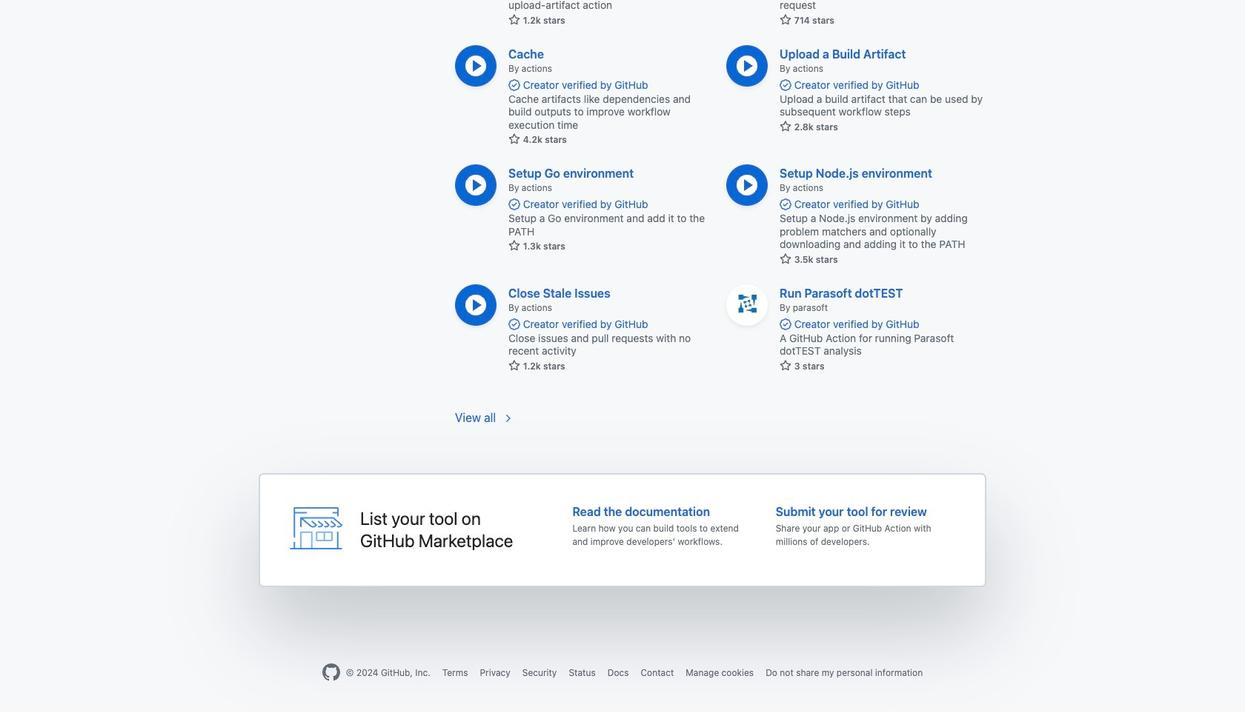Task type: vqa. For each thing, say whether or not it's contained in the screenshot.
"environments."
no



Task type: describe. For each thing, give the bounding box(es) containing it.
homepage image
[[322, 664, 340, 682]]



Task type: locate. For each thing, give the bounding box(es) containing it.
star image
[[509, 14, 520, 26], [780, 14, 792, 26], [509, 240, 520, 252], [780, 253, 792, 265]]

verified image
[[509, 79, 520, 91], [509, 318, 520, 330], [780, 318, 792, 330]]

verified image
[[780, 79, 792, 91], [509, 199, 520, 211], [780, 199, 792, 211]]

star image
[[780, 120, 792, 132], [509, 133, 520, 145], [509, 360, 520, 372], [780, 360, 792, 372]]

view all actions listings image
[[502, 413, 514, 424]]



